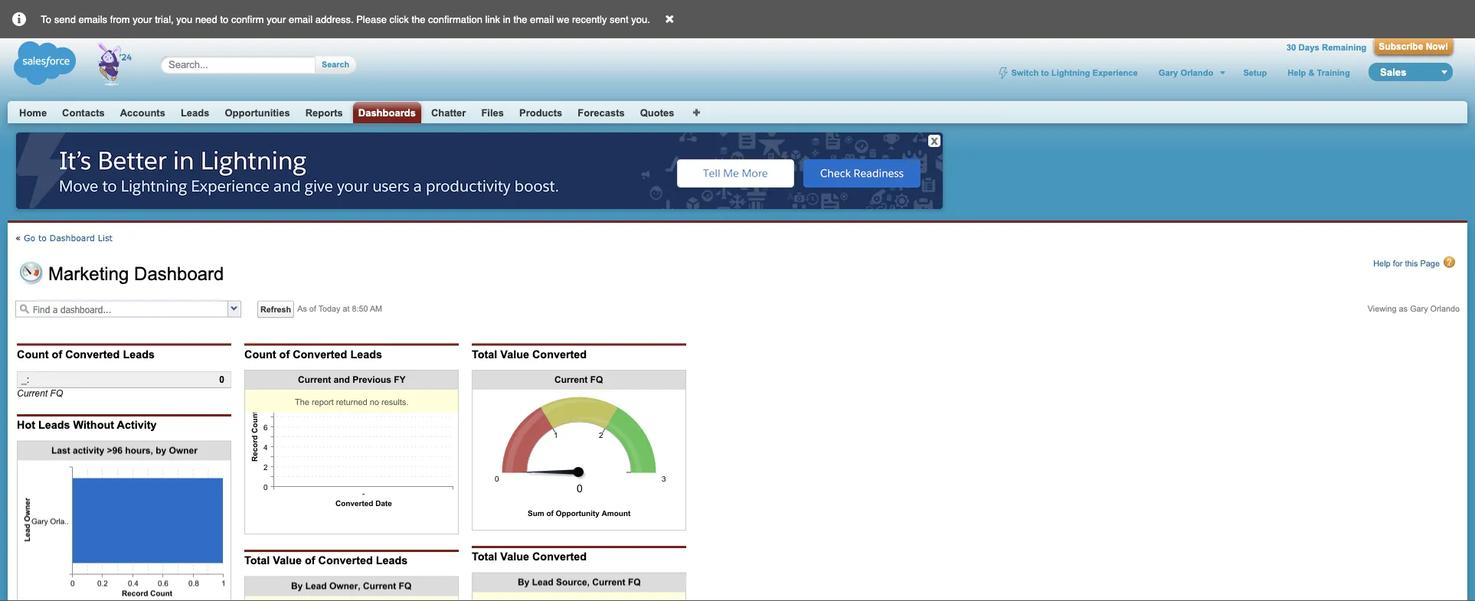 Task type: locate. For each thing, give the bounding box(es) containing it.
lightning
[[1052, 68, 1091, 77]]

viewing
[[1368, 304, 1397, 314]]

1 vertical spatial gary
[[1411, 304, 1429, 314]]

1 horizontal spatial email
[[530, 13, 554, 25]]

training
[[1318, 68, 1351, 77]]

0 horizontal spatial to
[[38, 233, 47, 243]]

None field
[[15, 301, 241, 318]]

today
[[318, 304, 341, 314]]

all tabs image
[[693, 107, 702, 116]]

1 horizontal spatial orlando
[[1431, 304, 1460, 314]]

leads up activity at the bottom
[[123, 348, 155, 361]]

current fq
[[17, 388, 63, 399]]

send
[[54, 13, 76, 25]]

help
[[1288, 68, 1307, 77], [1374, 259, 1391, 268]]

help left &
[[1288, 68, 1307, 77]]

your right confirm
[[267, 13, 286, 25]]

to right switch
[[1042, 68, 1050, 77]]

2 count of converted leads from the left
[[244, 348, 382, 361]]

your left trial,
[[133, 13, 152, 25]]

help for help for this page
[[1374, 259, 1391, 268]]

last activity >96 hours, by owner - click to go to full report. image
[[17, 441, 231, 601]]

value
[[501, 348, 529, 361], [501, 551, 529, 563], [273, 555, 302, 567]]

1 vertical spatial to
[[1042, 68, 1050, 77]]

help for help & training
[[1288, 68, 1307, 77]]

email left address.
[[289, 13, 313, 25]]

help for this page link
[[1374, 256, 1457, 269]]

home link
[[19, 107, 47, 118]]

0 vertical spatial orlando
[[1181, 68, 1214, 77]]

leads down 8:50
[[350, 348, 382, 361]]

help left for
[[1374, 259, 1391, 268]]

your
[[133, 13, 152, 25], [267, 13, 286, 25]]

30 days remaining link
[[1287, 42, 1367, 52]]

salesforce.com image
[[10, 38, 144, 88]]

current and previous fy - click to go to full report. image
[[244, 370, 459, 535]]

converted
[[65, 348, 120, 361], [293, 348, 347, 361], [532, 348, 587, 361], [532, 551, 587, 563], [318, 555, 373, 567]]

Search... text field
[[169, 59, 300, 71]]

to inside switch to lightning experience link
[[1042, 68, 1050, 77]]

dashboard
[[50, 233, 95, 243], [134, 264, 224, 284]]

confirmation
[[428, 13, 483, 25]]

from
[[110, 13, 130, 25]]

1 horizontal spatial the
[[514, 13, 528, 25]]

0
[[219, 375, 225, 385]]

address.
[[315, 13, 354, 25]]

1 horizontal spatial to
[[220, 13, 229, 25]]

None text field
[[15, 301, 228, 318]]

0 horizontal spatial gary
[[1159, 68, 1179, 77]]

total
[[472, 348, 498, 361], [472, 551, 498, 563], [244, 555, 270, 567]]

leads right "accounts"
[[181, 107, 210, 118]]

0 vertical spatial dashboard
[[50, 233, 95, 243]]

count of converted leads
[[17, 348, 155, 361], [244, 348, 382, 361]]

1 count of converted leads from the left
[[17, 348, 155, 361]]

count for total
[[244, 348, 276, 361]]

leads link
[[181, 107, 210, 118]]

current
[[17, 388, 48, 399]]

2 count from the left
[[244, 348, 276, 361]]

0 horizontal spatial count of converted leads
[[17, 348, 155, 361]]

email
[[289, 13, 313, 25], [530, 13, 554, 25]]

2 your from the left
[[267, 13, 286, 25]]

1 vertical spatial help
[[1374, 259, 1391, 268]]

switch
[[1012, 68, 1039, 77]]

converted for of
[[293, 348, 347, 361]]

the right in
[[514, 13, 528, 25]]

1 vertical spatial dashboard
[[134, 264, 224, 284]]

gary
[[1159, 68, 1179, 77], [1411, 304, 1429, 314]]

you.
[[632, 13, 650, 25]]

30
[[1287, 42, 1297, 52]]

orlando left setup link
[[1181, 68, 1214, 77]]

0 horizontal spatial your
[[133, 13, 152, 25]]

help & training link
[[1287, 68, 1352, 77]]

count of converted leads for of
[[244, 348, 382, 361]]

total for count of converted leads
[[244, 555, 270, 567]]

0 horizontal spatial help
[[1288, 68, 1307, 77]]

activity
[[117, 419, 157, 431]]

1 vertical spatial total value converted
[[472, 551, 587, 563]]

chatter link
[[431, 107, 466, 118]]

2 horizontal spatial to
[[1042, 68, 1050, 77]]

2 vertical spatial to
[[38, 233, 47, 243]]

1 horizontal spatial help
[[1374, 259, 1391, 268]]

the
[[412, 13, 426, 25], [514, 13, 528, 25]]

the right click
[[412, 13, 426, 25]]

orlando right as
[[1431, 304, 1460, 314]]

to
[[41, 13, 51, 25]]

0 vertical spatial help
[[1288, 68, 1307, 77]]

0 horizontal spatial the
[[412, 13, 426, 25]]

in
[[503, 13, 511, 25]]

contacts
[[62, 107, 105, 118]]

files
[[481, 107, 504, 118]]

dashboards image
[[19, 260, 44, 285]]

1 horizontal spatial count of converted leads
[[244, 348, 382, 361]]

0 vertical spatial total value converted
[[472, 348, 587, 361]]

marketing
[[48, 264, 129, 284]]

as of today at 8:50 am
[[297, 304, 382, 314]]

quotes
[[640, 107, 675, 118]]

0 horizontal spatial dashboard
[[50, 233, 95, 243]]

total value converted
[[472, 348, 587, 361], [472, 551, 587, 563]]

as
[[1399, 304, 1408, 314]]

converted for converted
[[532, 348, 587, 361]]

count of converted leads down as
[[244, 348, 382, 361]]

leads
[[181, 107, 210, 118], [123, 348, 155, 361], [350, 348, 382, 361], [38, 419, 70, 431], [376, 555, 408, 567]]

by lead owner, current fq - click to go to full report. image
[[244, 577, 459, 601]]

2 email from the left
[[530, 13, 554, 25]]

forecasts
[[578, 107, 625, 118]]

None button
[[1375, 38, 1454, 54], [316, 56, 349, 74], [257, 301, 294, 318], [1375, 38, 1454, 54], [316, 56, 349, 74], [257, 301, 294, 318]]

0 horizontal spatial email
[[289, 13, 313, 25]]

1 count from the left
[[17, 348, 49, 361]]

for
[[1394, 259, 1403, 268]]

_
[[21, 375, 27, 385]]

0 vertical spatial gary
[[1159, 68, 1179, 77]]

0 horizontal spatial count
[[17, 348, 49, 361]]

marketing dashboard
[[48, 264, 224, 284]]

1 the from the left
[[412, 13, 426, 25]]

1 horizontal spatial count
[[244, 348, 276, 361]]

gary right the experience
[[1159, 68, 1179, 77]]

to right go
[[38, 233, 47, 243]]

0 vertical spatial to
[[220, 13, 229, 25]]

forecasts link
[[578, 107, 625, 118]]

hot leads without activity
[[17, 419, 157, 431]]

count of converted leads up fq
[[17, 348, 155, 361]]

count
[[17, 348, 49, 361], [244, 348, 276, 361]]

dashboards link
[[358, 107, 416, 119]]

gary right as
[[1411, 304, 1429, 314]]

_ :
[[21, 375, 29, 385]]

0 horizontal spatial orlando
[[1181, 68, 1214, 77]]

info image
[[0, 0, 38, 27]]

of
[[309, 304, 316, 314], [52, 348, 62, 361], [279, 348, 290, 361], [305, 555, 315, 567]]

chatter
[[431, 107, 466, 118]]

to
[[220, 13, 229, 25], [1042, 68, 1050, 77], [38, 233, 47, 243]]

email left we
[[530, 13, 554, 25]]

trial,
[[155, 13, 174, 25]]

1 horizontal spatial your
[[267, 13, 286, 25]]

1 horizontal spatial dashboard
[[134, 264, 224, 284]]

to right need
[[220, 13, 229, 25]]



Task type: vqa. For each thing, say whether or not it's contained in the screenshot.
Help & Training
yes



Task type: describe. For each thing, give the bounding box(es) containing it.
« go to dashboard list
[[15, 233, 113, 243]]

experience
[[1093, 68, 1138, 77]]

&
[[1309, 68, 1315, 77]]

click
[[390, 13, 409, 25]]

help & training
[[1288, 68, 1351, 77]]

converted for without
[[65, 348, 120, 361]]

products
[[519, 107, 563, 118]]

dashboards
[[358, 107, 416, 118]]

as
[[297, 304, 307, 314]]

hot
[[17, 419, 35, 431]]

please
[[356, 13, 387, 25]]

setup link
[[1242, 68, 1269, 77]]

you
[[176, 13, 193, 25]]

opportunities link
[[225, 107, 290, 118]]

emails
[[79, 13, 107, 25]]

products link
[[519, 107, 563, 118]]

we
[[557, 13, 570, 25]]

total for total value converted
[[472, 551, 498, 563]]

count for hot
[[17, 348, 49, 361]]

current fq - click to go to full report. image
[[472, 370, 687, 531]]

2 the from the left
[[514, 13, 528, 25]]

home
[[19, 107, 47, 118]]

go to dashboard list link
[[24, 233, 113, 243]]

x link
[[929, 135, 941, 147]]

«
[[15, 233, 21, 243]]

reports link
[[305, 107, 343, 118]]

value for count of converted leads
[[273, 555, 302, 567]]

viewing as gary orlando
[[1368, 304, 1460, 314]]

value for total value converted
[[501, 551, 529, 563]]

remaining
[[1323, 42, 1367, 52]]

contacts link
[[62, 107, 105, 118]]

go
[[24, 233, 35, 243]]

1 total value converted from the top
[[472, 348, 587, 361]]

am
[[370, 304, 382, 314]]

sales
[[1381, 66, 1407, 78]]

:
[[27, 375, 29, 385]]

close image
[[653, 2, 687, 25]]

to send emails from your trial, you need to confirm your email address. please click the confirmation link in the email we recently sent you.
[[41, 13, 650, 25]]

list
[[98, 233, 113, 243]]

x
[[931, 135, 938, 146]]

link
[[485, 13, 500, 25]]

sent
[[610, 13, 629, 25]]

total value of converted leads
[[244, 555, 408, 567]]

fq
[[50, 388, 63, 399]]

30 days remaining
[[1287, 42, 1367, 52]]

accounts
[[120, 107, 165, 118]]

leads right hot
[[38, 419, 70, 431]]

1 vertical spatial orlando
[[1431, 304, 1460, 314]]

quotes link
[[640, 107, 675, 118]]

setup
[[1244, 68, 1268, 77]]

opportunities
[[225, 107, 290, 118]]

reports
[[305, 107, 343, 118]]

1 horizontal spatial gary
[[1411, 304, 1429, 314]]

accounts link
[[120, 107, 165, 118]]

1 email from the left
[[289, 13, 313, 25]]

at
[[343, 304, 350, 314]]

2 total value converted from the top
[[472, 551, 587, 563]]

confirm
[[231, 13, 264, 25]]

_ link
[[21, 375, 27, 385]]

switch to lightning experience
[[1012, 68, 1138, 77]]

1 your from the left
[[133, 13, 152, 25]]

page
[[1421, 259, 1441, 268]]

switch to lightning experience link
[[997, 67, 1140, 79]]

8:50
[[352, 304, 368, 314]]

days
[[1299, 42, 1320, 52]]

count of converted leads for without
[[17, 348, 155, 361]]

recently
[[572, 13, 607, 25]]

gary orlando
[[1159, 68, 1214, 77]]

without
[[73, 419, 114, 431]]

leads up by lead owner, current fq - click to go to full report. image
[[376, 555, 408, 567]]

help for this page
[[1374, 259, 1441, 268]]

files link
[[481, 107, 504, 118]]

need
[[195, 13, 217, 25]]

by lead source, current fq - click to go to full report. image
[[472, 573, 687, 601]]

this
[[1406, 259, 1419, 268]]



